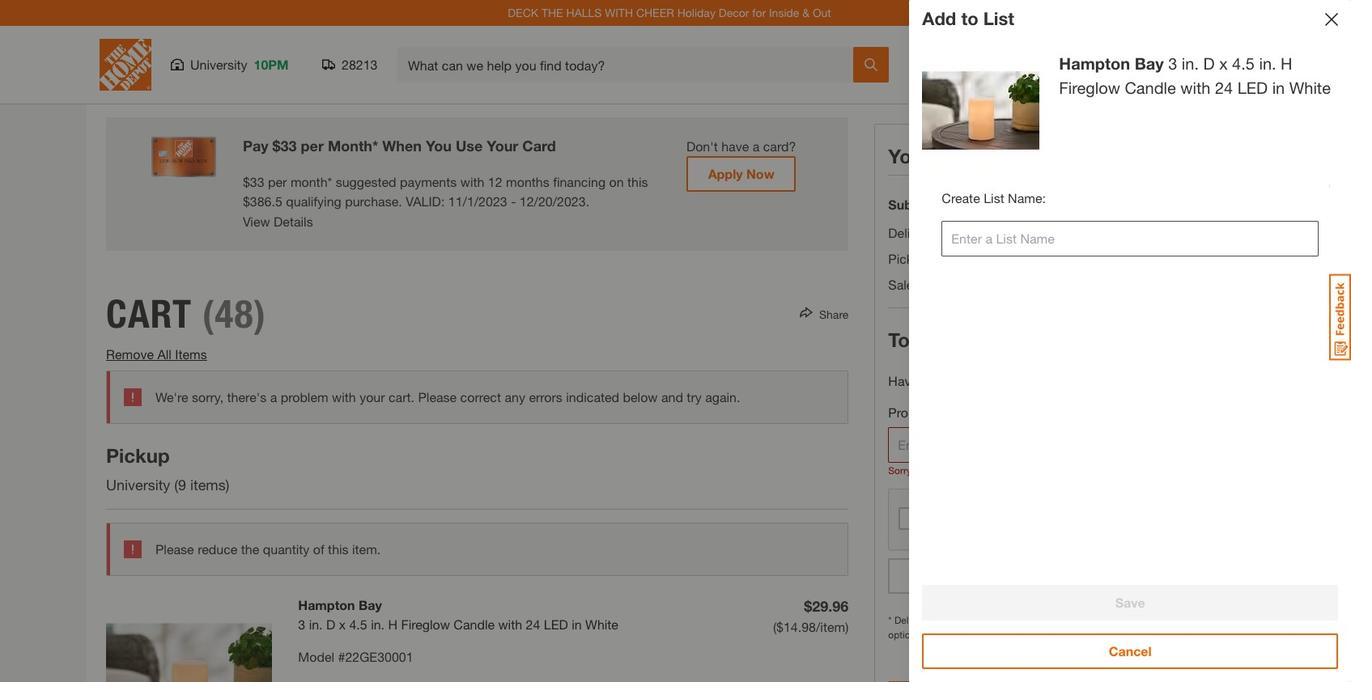 Task type: describe. For each thing, give the bounding box(es) containing it.
inside
[[769, 6, 799, 19]]

code
[[930, 405, 962, 420]]

fireglow inside 3 in. d x 4.5 in. h fireglow candle with 24 led in white
[[1059, 79, 1120, 97]]

card?
[[763, 138, 796, 154]]

we're
[[155, 390, 188, 405]]

hampton for hampton bay
[[1059, 54, 1130, 73]]

the inside alert
[[241, 542, 259, 557]]

this inside alert
[[328, 542, 349, 557]]

cancel
[[1109, 644, 1152, 659]]

0 vertical spatial pickup
[[888, 251, 928, 266]]

please reduce the quantity of this item. alert
[[106, 523, 849, 577]]

remove all items link
[[106, 347, 207, 362]]

with inside hampton bay 3 in. d x 4.5 in. h fireglow candle with 24 led in white
[[498, 617, 522, 633]]

&
[[802, 6, 810, 19]]

and
[[661, 390, 683, 405]]

you
[[957, 465, 973, 477]]

h inside hampton bay 3 in. d x 4.5 in. h fireglow candle with 24 led in white
[[388, 617, 398, 633]]

sorry,
[[192, 390, 224, 405]]

in. up model
[[309, 617, 323, 633]]

386.5
[[250, 193, 282, 208]]

24 inside 3 in. d x 4.5 in. h fireglow candle with 24 led in white
[[1215, 79, 1233, 97]]

may
[[923, 629, 942, 641]]

28213 button
[[322, 57, 378, 73]]

subtotal
[[888, 197, 940, 212]]

Enter Your Promo Code text field
[[888, 427, 1196, 463]]

errors
[[529, 390, 562, 405]]

apply for apply promo
[[1014, 568, 1049, 584]]

free
[[1187, 251, 1219, 266]]

the inside '* delivery fees are calculated at the lowest rate available. other delivery options may be available in checkout.'
[[1027, 614, 1041, 627]]

promo inside apply promo button
[[1052, 568, 1093, 584]]

your order
[[888, 145, 989, 168]]

this inside months financing on this $
[[627, 174, 648, 189]]

we're sorry, there's a problem with your cart. please correct any errors indicated below and try again. alert
[[106, 371, 849, 424]]

name:
[[1008, 190, 1046, 206]]

* delivery fees are calculated at the lowest rate available. other delivery options may be available in checkout.
[[888, 614, 1198, 641]]

3 in. d x 4.5 in. h fireglow candle with 24 led in white
[[1059, 54, 1331, 97]]

is
[[1011, 465, 1018, 477]]

shop
[[910, 68, 941, 83]]

$ inside months financing on this $
[[243, 193, 250, 208]]

details
[[274, 214, 313, 229]]

shop all button
[[908, 45, 960, 84]]

24 inside hampton bay 3 in. d x 4.5 in. h fireglow candle with 24 led in white
[[526, 617, 540, 633]]

pay
[[243, 137, 268, 155]]

the
[[542, 6, 563, 19]]

led inside hampton bay 3 in. d x 4.5 in. h fireglow candle with 24 led in white
[[544, 617, 568, 633]]

Enter a List Name text field
[[942, 221, 1319, 257]]

months
[[506, 174, 549, 189]]

sorry, the code you entered is invalid.
[[888, 465, 1051, 477]]

cheer
[[636, 6, 674, 19]]

1 vertical spatial 33
[[250, 174, 264, 189]]

quantity
[[263, 542, 309, 557]]

add
[[922, 8, 956, 29]]

3 inside 3 in. d x 4.5 in. h fireglow candle with 24 led in white
[[1168, 54, 1177, 73]]

3 inside hampton bay 3 in. d x 4.5 in. h fireglow candle with 24 led in white
[[298, 617, 305, 633]]

me button
[[1122, 45, 1174, 84]]

create
[[942, 190, 980, 206]]

have
[[888, 373, 918, 389]]

the home depot logo image
[[100, 39, 151, 91]]

share
[[819, 307, 849, 321]]

month*
[[291, 174, 332, 189]]

below
[[623, 390, 658, 405]]

are
[[953, 614, 966, 627]]

candle inside hampton bay 3 in. d x 4.5 in. h fireglow candle with 24 led in white
[[454, 617, 495, 633]]

bay for hampton bay 3 in. d x 4.5 in. h fireglow candle with 24 led in white
[[359, 598, 382, 613]]

university for university 10pm
[[190, 57, 247, 72]]

cart link
[[1194, 41, 1233, 84]]

halls
[[566, 6, 602, 19]]

1 horizontal spatial your
[[888, 145, 930, 168]]

fireglow inside hampton bay 3 in. d x 4.5 in. h fireglow candle with 24 led in white
[[401, 617, 450, 633]]

at
[[1016, 614, 1024, 627]]

checkout.
[[1009, 629, 1052, 641]]

1 vertical spatial promo
[[888, 405, 927, 420]]

product image
[[106, 596, 272, 682]]

add to list
[[922, 8, 1014, 29]]

delivery
[[1164, 614, 1198, 627]]

1 vertical spatial list
[[984, 190, 1004, 206]]

28213
[[342, 57, 378, 72]]

to
[[961, 8, 978, 29]]

model # 22ge30001
[[298, 650, 413, 665]]

pay $ 33 per month* when you use your card
[[243, 137, 556, 155]]

total
[[888, 329, 933, 351]]

cart
[[106, 291, 192, 338]]

*
[[888, 614, 892, 627]]

0 vertical spatial per
[[301, 137, 324, 155]]

card
[[522, 137, 556, 155]]

s
[[218, 476, 226, 494]]

months financing on this $
[[243, 174, 648, 208]]

try
[[687, 390, 702, 405]]

candle inside 3 in. d x 4.5 in. h fireglow candle with 24 led in white
[[1125, 79, 1176, 97]]

with inside alert
[[332, 390, 356, 405]]

( for $14.98/item
[[773, 620, 776, 635]]

1 horizontal spatial the
[[916, 465, 930, 477]]

item
[[190, 476, 218, 494]]

1 vertical spatial $
[[243, 174, 250, 189]]

d inside hampton bay 3 in. d x 4.5 in. h fireglow candle with 24 led in white
[[326, 617, 335, 633]]

be
[[944, 629, 955, 641]]

have
[[721, 138, 749, 154]]

white inside hampton bay 3 in. d x 4.5 in. h fireglow candle with 24 led in white
[[585, 617, 618, 633]]

code
[[933, 465, 954, 477]]

$ 33 per month* suggested payments with 12
[[243, 174, 502, 189]]

$8.99
[[1187, 225, 1219, 240]]

month*
[[328, 137, 378, 155]]

in. right cart link on the top right
[[1259, 54, 1276, 73]]

item.
[[352, 542, 381, 557]]

university 10pm
[[190, 57, 289, 72]]

0 horizontal spatial per
[[268, 174, 287, 189]]

d inside 3 in. d x 4.5 in. h fireglow candle with 24 led in white
[[1203, 54, 1215, 73]]

12
[[488, 174, 502, 189]]

1 horizontal spatial a
[[753, 138, 760, 154]]

services
[[981, 68, 1030, 83]]

sales
[[888, 277, 920, 292]]

led inside 3 in. d x 4.5 in. h fireglow candle with 24 led in white
[[1237, 79, 1268, 97]]

$14.98/item
[[776, 620, 845, 635]]

in. left cart
[[1182, 54, 1199, 73]]

please inside alert
[[155, 542, 194, 557]]

diy button
[[1051, 45, 1103, 84]]

remove all items
[[106, 347, 207, 362]]

decor
[[719, 6, 749, 19]]

suggested
[[336, 174, 396, 189]]

university ( 9 item s )
[[106, 476, 233, 494]]

$29.96
[[804, 598, 849, 616]]

386.5 qualifying purchase. valid: 11/1/2023 - 12/20/2023. view details
[[243, 193, 589, 229]]

promo code
[[888, 405, 962, 420]]

lowest
[[1043, 614, 1072, 627]]

out
[[813, 6, 831, 19]]



Task type: vqa. For each thing, say whether or not it's contained in the screenshot.
right The Accent
no



Task type: locate. For each thing, give the bounding box(es) containing it.
0 horizontal spatial fireglow
[[401, 617, 450, 633]]

candle down please reduce the quantity of this item. alert
[[454, 617, 495, 633]]

) down $29.96
[[845, 620, 849, 635]]

0 horizontal spatial )
[[226, 476, 229, 494]]

we're sorry, there's a problem with your cart. please correct any errors indicated below and try again.
[[155, 390, 740, 405]]

deck the halls with cheer holiday decor for inside & out
[[508, 6, 831, 19]]

x right me button
[[1219, 54, 1228, 73]]

cart (48)
[[106, 291, 266, 338]]

) inside $29.96 ( $14.98/item )
[[845, 620, 849, 635]]

remove
[[106, 347, 154, 362]]

1 horizontal spatial per
[[301, 137, 324, 155]]

delivery inside '* delivery fees are calculated at the lowest rate available. other delivery options may be available in checkout.'
[[894, 614, 929, 627]]

2 vertical spatial $
[[243, 193, 250, 208]]

0 horizontal spatial candle
[[454, 617, 495, 633]]

0 horizontal spatial bay
[[359, 598, 382, 613]]

0 vertical spatial university
[[190, 57, 247, 72]]

bay inside hampton bay 3 in. d x 4.5 in. h fireglow candle with 24 led in white
[[359, 598, 382, 613]]

a inside alert
[[270, 390, 277, 405]]

the left code
[[916, 465, 930, 477]]

other
[[1137, 614, 1161, 627]]

apply for apply now
[[708, 166, 743, 181]]

cancel button
[[922, 634, 1338, 669]]

university left 9
[[106, 476, 170, 494]]

your up subtotal
[[888, 145, 930, 168]]

university for university ( 9 item s )
[[106, 476, 170, 494]]

apply promo
[[1014, 568, 1093, 584]]

reduce
[[198, 542, 237, 557]]

university left 10pm
[[190, 57, 247, 72]]

3
[[1168, 54, 1177, 73], [298, 617, 305, 633]]

0 horizontal spatial led
[[544, 617, 568, 633]]

h inside 3 in. d x 4.5 in. h fireglow candle with 24 led in white
[[1281, 54, 1292, 73]]

1 vertical spatial bay
[[359, 598, 382, 613]]

0 horizontal spatial x
[[339, 617, 346, 633]]

all right shop
[[944, 68, 958, 83]]

all for remove
[[157, 347, 172, 362]]

hampton left 'me'
[[1059, 54, 1130, 73]]

entered
[[976, 465, 1008, 477]]

1 horizontal spatial bay
[[1135, 54, 1164, 73]]

shop all
[[910, 68, 958, 83]]

please right cart.
[[418, 390, 457, 405]]

1 vertical spatial x
[[339, 617, 346, 633]]

1 horizontal spatial 33
[[281, 137, 297, 155]]

in.
[[1182, 54, 1199, 73], [1259, 54, 1276, 73], [309, 617, 323, 633], [371, 617, 385, 633]]

candle
[[1125, 79, 1176, 97], [454, 617, 495, 633]]

1 horizontal spatial promo
[[932, 373, 971, 389]]

promo up the rate
[[1052, 568, 1093, 584]]

0 vertical spatial candle
[[1125, 79, 1176, 97]]

please reduce the quantity of this item.
[[155, 542, 381, 557]]

0 vertical spatial white
[[1289, 79, 1331, 97]]

the right reduce at left bottom
[[241, 542, 259, 557]]

1 horizontal spatial 24
[[1215, 79, 1233, 97]]

don't
[[686, 138, 718, 154]]

(
[[174, 476, 178, 494], [773, 620, 776, 635]]

any
[[505, 390, 525, 405]]

hampton inside hampton bay 3 in. d x 4.5 in. h fireglow candle with 24 led in white
[[298, 598, 355, 613]]

delivery down subtotal
[[888, 225, 934, 240]]

1 horizontal spatial in
[[999, 629, 1006, 641]]

apply down have
[[708, 166, 743, 181]]

1 horizontal spatial apply
[[1014, 568, 1049, 584]]

d
[[1203, 54, 1215, 73], [326, 617, 335, 633]]

0 vertical spatial 3
[[1168, 54, 1177, 73]]

use
[[456, 137, 483, 155]]

invalid.
[[1021, 465, 1051, 477]]

-
[[511, 193, 516, 208]]

in inside 3 in. d x 4.5 in. h fireglow candle with 24 led in white
[[1272, 79, 1285, 97]]

pickup up sales
[[888, 251, 928, 266]]

correct
[[460, 390, 501, 405]]

1 horizontal spatial all
[[944, 68, 958, 83]]

available
[[958, 629, 996, 641]]

sales tax
[[888, 277, 943, 292]]

model
[[298, 650, 334, 665]]

0 vertical spatial delivery
[[888, 225, 934, 240]]

1 horizontal spatial university
[[190, 57, 247, 72]]

$29.96 ( $14.98/item )
[[773, 598, 849, 635]]

holiday
[[677, 6, 716, 19]]

1 vertical spatial please
[[155, 542, 194, 557]]

0 horizontal spatial your
[[487, 137, 518, 155]]

again.
[[705, 390, 740, 405]]

hampton
[[1059, 54, 1130, 73], [298, 598, 355, 613]]

0 vertical spatial fireglow
[[1059, 79, 1120, 97]]

1 vertical spatial university
[[106, 476, 170, 494]]

fireglow down the hampton bay
[[1059, 79, 1120, 97]]

in. up 22ge30001
[[371, 617, 385, 633]]

1 horizontal spatial 3
[[1168, 54, 1177, 73]]

0 vertical spatial bay
[[1135, 54, 1164, 73]]

all for shop
[[944, 68, 958, 83]]

0 vertical spatial $
[[272, 137, 281, 155]]

0 horizontal spatial please
[[155, 542, 194, 557]]

bay up 22ge30001
[[359, 598, 382, 613]]

view details button
[[243, 212, 313, 232]]

1 horizontal spatial 4.5
[[1232, 54, 1255, 73]]

0 horizontal spatial 33
[[250, 174, 264, 189]]

1 vertical spatial hampton
[[298, 598, 355, 613]]

1 vertical spatial pickup
[[106, 445, 170, 467]]

1 horizontal spatial x
[[1219, 54, 1228, 73]]

qualifying
[[286, 193, 341, 208]]

0 horizontal spatial h
[[388, 617, 398, 633]]

33 right pay
[[281, 137, 297, 155]]

have a promo code?
[[888, 373, 1013, 389]]

delivery up options
[[894, 614, 929, 627]]

0 vertical spatial (
[[174, 476, 178, 494]]

of
[[313, 542, 324, 557]]

0 vertical spatial apply
[[708, 166, 743, 181]]

0 horizontal spatial apply
[[708, 166, 743, 181]]

hampton for hampton bay 3 in. d x 4.5 in. h fireglow candle with 24 led in white
[[298, 598, 355, 613]]

tax
[[924, 277, 943, 292]]

) right item on the left bottom
[[226, 476, 229, 494]]

0 vertical spatial list
[[983, 8, 1014, 29]]

0 horizontal spatial (
[[174, 476, 178, 494]]

your right use
[[487, 137, 518, 155]]

0 vertical spatial x
[[1219, 54, 1228, 73]]

hampton bay
[[1059, 54, 1164, 73]]

presentation image
[[152, 137, 216, 177]]

0 vertical spatial 33
[[281, 137, 297, 155]]

1 vertical spatial (
[[773, 620, 776, 635]]

apply up at
[[1014, 568, 1049, 584]]

0 horizontal spatial white
[[585, 617, 618, 633]]

2 vertical spatial a
[[270, 390, 277, 405]]

1 vertical spatial delivery
[[894, 614, 929, 627]]

x inside hampton bay 3 in. d x 4.5 in. h fireglow candle with 24 led in white
[[339, 617, 346, 633]]

when
[[382, 137, 422, 155]]

fireglow
[[1059, 79, 1120, 97], [401, 617, 450, 633]]

code?
[[974, 373, 1013, 389]]

1 vertical spatial 4.5
[[349, 617, 367, 633]]

don't have a card?
[[686, 138, 796, 154]]

)
[[226, 476, 229, 494], [845, 620, 849, 635]]

candle down the hampton bay
[[1125, 79, 1176, 97]]

3 up model
[[298, 617, 305, 633]]

1 vertical spatial a
[[922, 373, 929, 389]]

1 horizontal spatial white
[[1289, 79, 1331, 97]]

$ up 386.5
[[243, 174, 250, 189]]

0 vertical spatial hampton
[[1059, 54, 1130, 73]]

0 horizontal spatial all
[[157, 347, 172, 362]]

( inside $29.96 ( $14.98/item )
[[773, 620, 776, 635]]

0 horizontal spatial d
[[326, 617, 335, 633]]

payments
[[400, 174, 457, 189]]

0 vertical spatial )
[[226, 476, 229, 494]]

your
[[360, 390, 385, 405]]

all left items
[[157, 347, 172, 362]]

now
[[746, 166, 774, 181]]

problem
[[281, 390, 328, 405]]

4.5 right cart
[[1232, 54, 1255, 73]]

2 vertical spatial the
[[1027, 614, 1041, 627]]

promo up 'code' at the right bottom of page
[[932, 373, 971, 389]]

fees
[[932, 614, 950, 627]]

this right on
[[627, 174, 648, 189]]

0 horizontal spatial 3
[[298, 617, 305, 633]]

list left name:
[[984, 190, 1004, 206]]

33
[[281, 137, 297, 155], [250, 174, 264, 189]]

services button
[[980, 45, 1031, 84]]

0 horizontal spatial pickup
[[106, 445, 170, 467]]

order
[[936, 145, 989, 168]]

1 horizontal spatial hampton
[[1059, 54, 1130, 73]]

1 horizontal spatial this
[[627, 174, 648, 189]]

apply inside apply now button
[[708, 166, 743, 181]]

in inside hampton bay 3 in. d x 4.5 in. h fireglow candle with 24 led in white
[[572, 617, 582, 633]]

view
[[243, 214, 270, 229]]

(48)
[[202, 291, 266, 338]]

4.5 inside hampton bay 3 in. d x 4.5 in. h fireglow candle with 24 led in white
[[349, 617, 367, 633]]

0 vertical spatial all
[[944, 68, 958, 83]]

apply inside apply promo button
[[1014, 568, 1049, 584]]

promo inside have a promo code? link
[[932, 373, 971, 389]]

33 up 386.5
[[250, 174, 264, 189]]

1 vertical spatial all
[[157, 347, 172, 362]]

purchase.
[[345, 193, 402, 208]]

22ge30001
[[345, 650, 413, 665]]

$ up view
[[243, 193, 250, 208]]

diy
[[1066, 68, 1087, 83]]

What can we help you find today? search field
[[408, 48, 852, 82]]

4.5 up 'model # 22ge30001'
[[349, 617, 367, 633]]

1 vertical spatial )
[[845, 620, 849, 635]]

the
[[916, 465, 930, 477], [241, 542, 259, 557], [1027, 614, 1041, 627]]

0 vertical spatial a
[[753, 138, 760, 154]]

0 horizontal spatial the
[[241, 542, 259, 557]]

0 vertical spatial 4.5
[[1232, 54, 1255, 73]]

apply promo button
[[888, 559, 1219, 594]]

0 horizontal spatial hampton
[[298, 598, 355, 613]]

in
[[1272, 79, 1285, 97], [572, 617, 582, 633], [999, 629, 1006, 641]]

all inside shop all button
[[944, 68, 958, 83]]

x up #
[[339, 617, 346, 633]]

0 vertical spatial this
[[627, 174, 648, 189]]

please inside alert
[[418, 390, 457, 405]]

0 horizontal spatial 24
[[526, 617, 540, 633]]

close image
[[1325, 13, 1338, 26]]

bay
[[1135, 54, 1164, 73], [359, 598, 382, 613]]

1 vertical spatial d
[[326, 617, 335, 633]]

apply
[[708, 166, 743, 181], [1014, 568, 1049, 584]]

bay left cart
[[1135, 54, 1164, 73]]

in inside '* delivery fees are calculated at the lowest rate available. other delivery options may be available in checkout.'
[[999, 629, 1006, 641]]

4.5 inside 3 in. d x 4.5 in. h fireglow candle with 24 led in white
[[1232, 54, 1255, 73]]

indicated
[[566, 390, 619, 405]]

list
[[983, 8, 1014, 29], [984, 190, 1004, 206]]

( for 9
[[174, 476, 178, 494]]

h up 22ge30001
[[388, 617, 398, 633]]

pickup
[[888, 251, 928, 266], [106, 445, 170, 467]]

1 vertical spatial 3
[[298, 617, 305, 633]]

white inside 3 in. d x 4.5 in. h fireglow candle with 24 led in white
[[1289, 79, 1331, 97]]

1 vertical spatial apply
[[1014, 568, 1049, 584]]

h right cart link on the top right
[[1281, 54, 1292, 73]]

0 vertical spatial the
[[916, 465, 930, 477]]

with inside 3 in. d x 4.5 in. h fireglow candle with 24 led in white
[[1181, 79, 1210, 97]]

please left reduce at left bottom
[[155, 542, 194, 557]]

1 horizontal spatial (
[[773, 620, 776, 635]]

hampton up model
[[298, 598, 355, 613]]

on
[[609, 174, 624, 189]]

0 vertical spatial promo
[[932, 373, 971, 389]]

3 in. d x 4.5 in. h fireglow candle with 24 led in white image
[[922, 52, 1040, 169]]

share link
[[813, 307, 849, 321]]

fireglow up 22ge30001
[[401, 617, 450, 633]]

per up 386.5
[[268, 174, 287, 189]]

11/1/2023
[[448, 193, 507, 208]]

feedback link image
[[1329, 274, 1351, 361]]

1 vertical spatial fireglow
[[401, 617, 450, 633]]

d right me button
[[1203, 54, 1215, 73]]

list right the to
[[983, 8, 1014, 29]]

0 horizontal spatial a
[[270, 390, 277, 405]]

1 vertical spatial per
[[268, 174, 287, 189]]

2 horizontal spatial the
[[1027, 614, 1041, 627]]

1 horizontal spatial candle
[[1125, 79, 1176, 97]]

3 right 'me'
[[1168, 54, 1177, 73]]

d up model
[[326, 617, 335, 633]]

0 horizontal spatial this
[[328, 542, 349, 557]]

cart.
[[389, 390, 415, 405]]

please
[[418, 390, 457, 405], [155, 542, 194, 557]]

0 vertical spatial d
[[1203, 54, 1215, 73]]

this right of
[[328, 542, 349, 557]]

1 horizontal spatial led
[[1237, 79, 1268, 97]]

promo down have
[[888, 405, 927, 420]]

2 vertical spatial promo
[[1052, 568, 1093, 584]]

0 horizontal spatial university
[[106, 476, 170, 494]]

$ right pay
[[272, 137, 281, 155]]

white
[[1289, 79, 1331, 97], [585, 617, 618, 633]]

1 horizontal spatial pickup
[[888, 251, 928, 266]]

bay for hampton bay
[[1135, 54, 1164, 73]]

1 horizontal spatial )
[[845, 620, 849, 635]]

me
[[1139, 68, 1157, 83]]

the right at
[[1027, 614, 1041, 627]]

0 vertical spatial please
[[418, 390, 457, 405]]

x inside 3 in. d x 4.5 in. h fireglow candle with 24 led in white
[[1219, 54, 1228, 73]]

per up "month*"
[[301, 137, 324, 155]]

1 vertical spatial this
[[328, 542, 349, 557]]

with
[[605, 6, 633, 19]]

0 horizontal spatial 4.5
[[349, 617, 367, 633]]

pickup up university ( 9 item s ) at the bottom
[[106, 445, 170, 467]]



